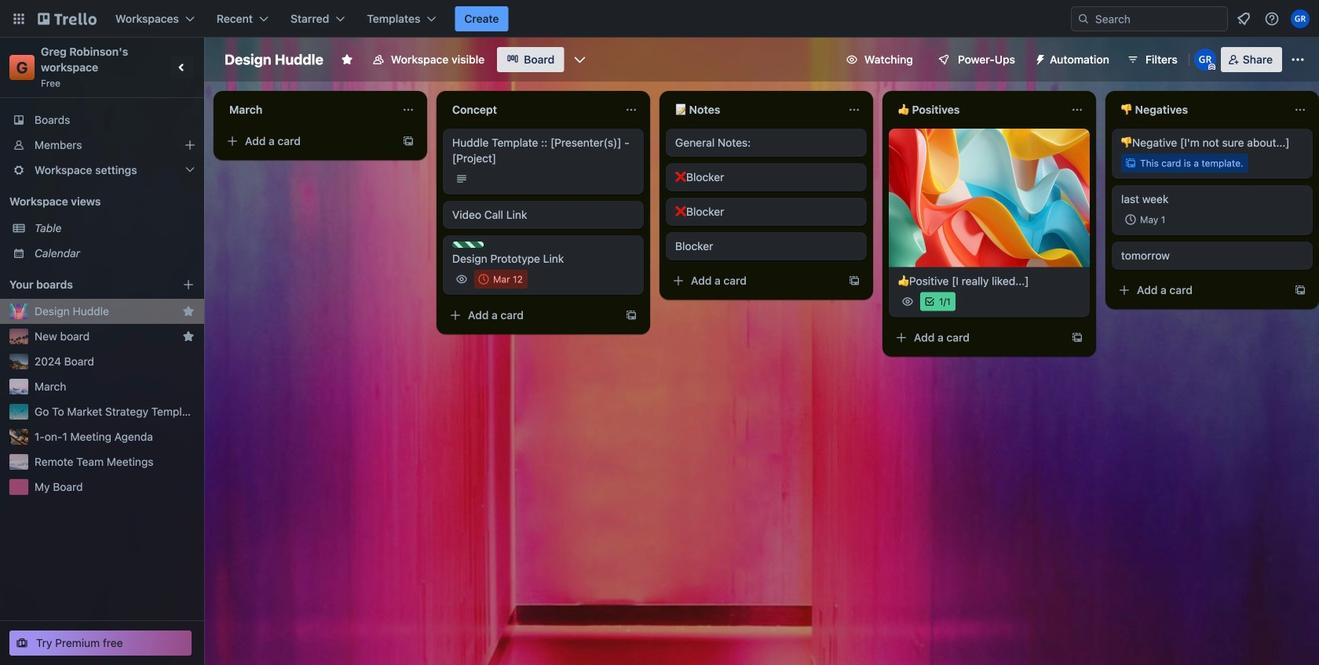 Task type: locate. For each thing, give the bounding box(es) containing it.
color: green, title: none image
[[452, 242, 484, 248]]

starred icon image
[[182, 305, 195, 318], [182, 331, 195, 343]]

None checkbox
[[474, 270, 528, 289]]

1 vertical spatial create from template… image
[[625, 309, 638, 322]]

sm image
[[1028, 47, 1050, 69]]

0 horizontal spatial create from template… image
[[402, 135, 415, 148]]

2 horizontal spatial create from template… image
[[1071, 332, 1084, 344]]

None checkbox
[[1121, 210, 1170, 229]]

greg robinson (gregrobinson96) image
[[1194, 49, 1216, 71]]

None text field
[[443, 97, 619, 123], [889, 97, 1065, 123], [443, 97, 619, 123], [889, 97, 1065, 123]]

1 vertical spatial create from template… image
[[848, 275, 861, 287]]

create from template… image
[[1294, 284, 1307, 297], [625, 309, 638, 322]]

None text field
[[220, 97, 396, 123], [666, 97, 842, 123], [1112, 97, 1288, 123], [220, 97, 396, 123], [666, 97, 842, 123], [1112, 97, 1288, 123]]

2 vertical spatial create from template… image
[[1071, 332, 1084, 344]]

0 vertical spatial starred icon image
[[182, 305, 195, 318]]

open information menu image
[[1264, 11, 1280, 27]]

Board name text field
[[217, 47, 331, 72]]

star or unstar board image
[[341, 53, 353, 66]]

add board image
[[182, 279, 195, 291]]

your boards with 8 items element
[[9, 276, 159, 294]]

0 notifications image
[[1234, 9, 1253, 28]]

primary element
[[0, 0, 1319, 38]]

1 vertical spatial starred icon image
[[182, 331, 195, 343]]

this member is an admin of this board. image
[[1208, 64, 1215, 71]]

workspace navigation collapse icon image
[[171, 57, 193, 79]]

customize views image
[[572, 52, 588, 68]]

create from template… image
[[402, 135, 415, 148], [848, 275, 861, 287], [1071, 332, 1084, 344]]

0 vertical spatial create from template… image
[[402, 135, 415, 148]]

1 horizontal spatial create from template… image
[[1294, 284, 1307, 297]]

Search field
[[1090, 8, 1227, 30]]



Task type: vqa. For each thing, say whether or not it's contained in the screenshot.
template board "image"
no



Task type: describe. For each thing, give the bounding box(es) containing it.
search image
[[1077, 13, 1090, 25]]

0 horizontal spatial create from template… image
[[625, 309, 638, 322]]

1 starred icon image from the top
[[182, 305, 195, 318]]

back to home image
[[38, 6, 97, 31]]

2 starred icon image from the top
[[182, 331, 195, 343]]

0 vertical spatial create from template… image
[[1294, 284, 1307, 297]]

greg robinson (gregrobinson96) image
[[1291, 9, 1310, 28]]

1 horizontal spatial create from template… image
[[848, 275, 861, 287]]

show menu image
[[1290, 52, 1306, 68]]



